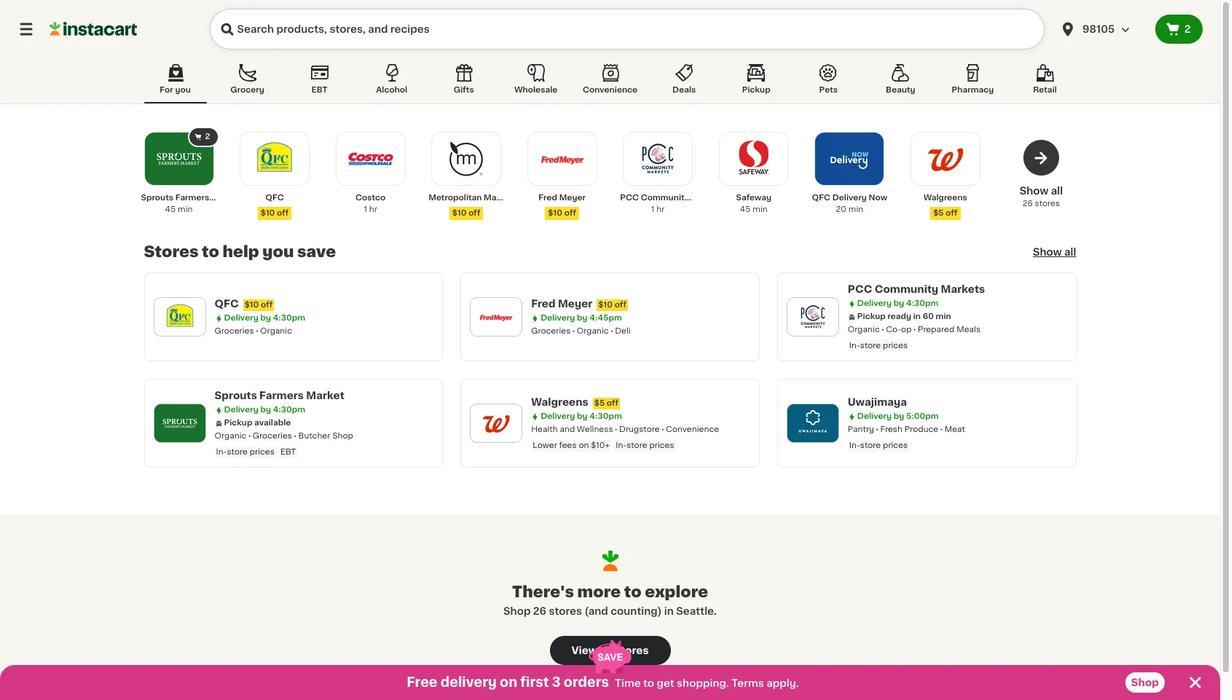 Task type: locate. For each thing, give the bounding box(es) containing it.
1 vertical spatial to
[[624, 585, 642, 600]]

delivery by 4:30pm up groceries organic
[[224, 314, 305, 322]]

off down metropolitan
[[469, 209, 481, 217]]

delivery by 4:30pm for organic
[[224, 314, 305, 322]]

you
[[175, 86, 191, 94], [263, 244, 294, 259]]

shop inside there's more to explore shop 26 stores (and counting) in seattle.
[[504, 607, 531, 617]]

2 horizontal spatial market
[[484, 194, 513, 202]]

delivery up groceries organic
[[224, 314, 258, 322]]

to
[[202, 244, 219, 259], [624, 585, 642, 600], [643, 678, 654, 689]]

0 vertical spatial in-store prices
[[850, 342, 908, 350]]

delivery by 4:30pm for pickup ready in 60 min
[[858, 299, 939, 308]]

4:30pm up 60
[[906, 299, 939, 308]]

market up butcher
[[306, 391, 345, 401]]

0 vertical spatial convenience
[[583, 86, 638, 94]]

1 inside the pcc community markets 1 hr
[[651, 205, 655, 214]]

farmers up "available"
[[259, 391, 304, 401]]

show for show all 26 stores
[[1020, 186, 1049, 196]]

2 horizontal spatial qfc
[[812, 194, 831, 202]]

organic down pickup available
[[215, 432, 247, 440]]

0 vertical spatial stores
[[1035, 200, 1060, 208]]

ebt
[[312, 86, 328, 94], [281, 448, 296, 456]]

sprouts farmers market 45 min
[[141, 194, 240, 214]]

1 horizontal spatial convenience
[[666, 426, 719, 434]]

convenience inside stores to help you save tab panel
[[666, 426, 719, 434]]

1 vertical spatial walgreens $5 off
[[531, 397, 619, 407]]

1 horizontal spatial to
[[624, 585, 642, 600]]

0 horizontal spatial shop
[[332, 432, 353, 440]]

min up stores
[[178, 205, 193, 214]]

4:30pm up groceries organic
[[273, 314, 305, 322]]

min inside sprouts farmers market 45 min
[[178, 205, 193, 214]]

prices down drugstore
[[650, 442, 675, 450]]

qfc down qfc image
[[265, 194, 284, 202]]

min up prepared
[[936, 313, 951, 321]]

markets inside the pcc community markets 1 hr
[[692, 194, 725, 202]]

health
[[531, 426, 558, 434]]

organic left co-
[[848, 326, 880, 334]]

0 horizontal spatial markets
[[692, 194, 725, 202]]

0 vertical spatial in
[[914, 313, 921, 321]]

pcc
[[620, 194, 639, 202], [848, 284, 873, 294]]

all inside button
[[600, 646, 613, 656]]

qfc inside 'qfc delivery now 20 min'
[[812, 194, 831, 202]]

show all
[[1033, 247, 1077, 257]]

pickup up safeway image
[[742, 86, 771, 94]]

metropolitan market $10 off
[[429, 194, 513, 217]]

1 horizontal spatial qfc
[[265, 194, 284, 202]]

community up pickup ready in 60 min
[[875, 284, 939, 294]]

off inside metropolitan market $10 off
[[469, 209, 481, 217]]

in down explore
[[664, 607, 674, 617]]

counting)
[[611, 607, 662, 617]]

2 hr from the left
[[657, 205, 665, 214]]

fred meyer $10 off down fred meyer image
[[539, 194, 586, 217]]

in- down pickup ready in 60 min
[[850, 342, 860, 350]]

shop
[[332, 432, 353, 440], [504, 607, 531, 617], [1131, 678, 1159, 688]]

1 horizontal spatial on
[[579, 442, 589, 450]]

in- down pickup available
[[216, 448, 227, 456]]

Search field
[[210, 9, 1045, 50]]

0 horizontal spatial 45
[[165, 205, 176, 214]]

delivery for "sprouts farmers market logo"
[[224, 406, 258, 414]]

markets
[[692, 194, 725, 202], [941, 284, 985, 294]]

1 vertical spatial community
[[875, 284, 939, 294]]

qfc $10 off
[[261, 194, 289, 217], [215, 299, 273, 309]]

on
[[579, 442, 589, 450], [500, 676, 517, 689]]

1 hr from the left
[[369, 205, 377, 214]]

all for show all
[[1065, 247, 1077, 257]]

market inside metropolitan market $10 off
[[484, 194, 513, 202]]

ebt inside stores to help you save tab panel
[[281, 448, 296, 456]]

groceries right qfc logo
[[215, 327, 254, 335]]

fred meyer image
[[538, 134, 587, 184]]

sprouts farmers market image
[[154, 134, 204, 184]]

1 horizontal spatial hr
[[657, 205, 665, 214]]

0 horizontal spatial $5
[[594, 399, 605, 407]]

1 horizontal spatial 45
[[740, 205, 751, 214]]

stores down there's on the bottom left
[[549, 607, 582, 617]]

delivery up 20
[[833, 194, 867, 202]]

show all button
[[1033, 245, 1077, 259]]

sprouts inside sprouts farmers market 45 min
[[141, 194, 173, 202]]

sprouts down sprouts farmers market image
[[141, 194, 173, 202]]

1 vertical spatial stores
[[549, 607, 582, 617]]

markets for pcc community markets
[[941, 284, 985, 294]]

pcc community markets 1 hr
[[620, 194, 725, 214]]

meat
[[945, 426, 966, 434]]

convenience
[[583, 86, 638, 94], [666, 426, 719, 434]]

delivery for uwajimaya logo
[[858, 412, 892, 420]]

1 in-store prices from the top
[[850, 342, 908, 350]]

1 horizontal spatial pickup
[[742, 86, 771, 94]]

all inside the show all 26 stores
[[1051, 186, 1063, 196]]

groceries for groceries organic deli
[[531, 327, 571, 335]]

stores inside button
[[615, 646, 649, 656]]

0 horizontal spatial 26
[[533, 607, 547, 617]]

2 1 from the left
[[651, 205, 655, 214]]

1 horizontal spatial walgreens $5 off
[[924, 194, 968, 217]]

by up fresh
[[894, 412, 905, 420]]

pickup for pcc community markets
[[858, 313, 886, 321]]

more
[[578, 585, 621, 600]]

4:30pm up wellness
[[590, 412, 622, 420]]

you inside tab panel
[[263, 244, 294, 259]]

sprouts up pickup available
[[215, 391, 257, 401]]

1 vertical spatial $5
[[594, 399, 605, 407]]

community for pcc community markets
[[875, 284, 939, 294]]

$10 up groceries organic
[[245, 301, 259, 309]]

0 horizontal spatial walgreens
[[531, 397, 589, 407]]

1 horizontal spatial you
[[263, 244, 294, 259]]

2 horizontal spatial all
[[1065, 247, 1077, 257]]

sprouts farmers market
[[215, 391, 345, 401]]

in left 60
[[914, 313, 921, 321]]

1 horizontal spatial 1
[[651, 205, 655, 214]]

by up ready
[[894, 299, 905, 308]]

min for qfc
[[849, 205, 864, 214]]

hr down costco
[[369, 205, 377, 214]]

in inside there's more to explore shop 26 stores (and counting) in seattle.
[[664, 607, 674, 617]]

0 horizontal spatial community
[[641, 194, 690, 202]]

groceries
[[215, 327, 254, 335], [531, 327, 571, 335], [253, 432, 292, 440]]

groceries down "available"
[[253, 432, 292, 440]]

farmers
[[175, 194, 209, 202], [259, 391, 304, 401]]

wholesale
[[515, 86, 558, 94]]

off
[[277, 209, 289, 217], [469, 209, 481, 217], [564, 209, 576, 217], [946, 209, 958, 217], [261, 301, 273, 309], [615, 301, 627, 309], [607, 399, 619, 407]]

off up health and wellness drugstore convenience
[[607, 399, 619, 407]]

1 horizontal spatial markets
[[941, 284, 985, 294]]

pickup inside button
[[742, 86, 771, 94]]

by up "available"
[[260, 406, 271, 414]]

organic down delivery by 4:45pm
[[577, 327, 609, 335]]

4:30pm down sprouts farmers market on the left
[[273, 406, 305, 414]]

$10
[[261, 209, 275, 217], [452, 209, 467, 217], [548, 209, 563, 217], [245, 301, 259, 309], [598, 301, 613, 309]]

98105 button
[[1051, 9, 1156, 50]]

stores inside the show all 26 stores
[[1035, 200, 1060, 208]]

all inside popup button
[[1065, 247, 1077, 257]]

delivery by 4:30pm for pickup available
[[224, 406, 305, 414]]

0 horizontal spatial all
[[600, 646, 613, 656]]

1 vertical spatial pickup
[[858, 313, 886, 321]]

2 in-store prices from the top
[[850, 442, 908, 450]]

retail
[[1033, 86, 1057, 94]]

60
[[923, 313, 934, 321]]

all for show all 26 stores
[[1051, 186, 1063, 196]]

markets left safeway
[[692, 194, 725, 202]]

groceries down delivery by 4:45pm
[[531, 327, 571, 335]]

drugstore
[[619, 426, 660, 434]]

show
[[1020, 186, 1049, 196], [1033, 247, 1062, 257]]

by up groceries organic
[[260, 314, 271, 322]]

fred down fred meyer image
[[539, 194, 557, 202]]

pickup ready in 60 min
[[858, 313, 951, 321]]

1 horizontal spatial 26
[[1023, 200, 1033, 208]]

1 horizontal spatial 2
[[1185, 24, 1191, 34]]

2 vertical spatial stores
[[615, 646, 649, 656]]

0 horizontal spatial walgreens $5 off
[[531, 397, 619, 407]]

all for view all stores
[[600, 646, 613, 656]]

delivery up pickup available
[[224, 406, 258, 414]]

2 vertical spatial shop
[[1131, 678, 1159, 688]]

0 vertical spatial 26
[[1023, 200, 1033, 208]]

0 vertical spatial sprouts
[[141, 194, 173, 202]]

delivery by 4:30pm up pickup available
[[224, 406, 305, 414]]

45
[[165, 205, 176, 214], [740, 205, 751, 214]]

walgreens
[[924, 194, 968, 202], [531, 397, 589, 407]]

shop left close icon
[[1131, 678, 1159, 688]]

pcc inside the pcc community markets 1 hr
[[620, 194, 639, 202]]

metropolitan
[[429, 194, 482, 202]]

1 vertical spatial you
[[263, 244, 294, 259]]

farmers inside sprouts farmers market 45 min
[[175, 194, 209, 202]]

$5 up wellness
[[594, 399, 605, 407]]

fred meyer $10 off up delivery by 4:45pm
[[531, 299, 627, 309]]

convenience right drugstore
[[666, 426, 719, 434]]

1 down costco
[[364, 205, 367, 214]]

groceries organic
[[215, 327, 292, 335]]

delivery by 4:30pm up ready
[[858, 299, 939, 308]]

1 vertical spatial meyer
[[558, 299, 593, 309]]

in- down health and wellness drugstore convenience
[[616, 442, 627, 450]]

shop categories tab list
[[144, 61, 1077, 103]]

farmers down sprouts farmers market image
[[175, 194, 209, 202]]

to left help
[[202, 244, 219, 259]]

min
[[178, 205, 193, 214], [753, 205, 768, 214], [849, 205, 864, 214], [936, 313, 951, 321]]

26
[[1023, 200, 1033, 208], [533, 607, 547, 617]]

0 horizontal spatial pickup
[[224, 419, 252, 427]]

in-store prices down fresh
[[850, 442, 908, 450]]

pcc community markets image
[[633, 134, 683, 184]]

health and wellness drugstore convenience
[[531, 426, 719, 434]]

1 horizontal spatial shop
[[504, 607, 531, 617]]

pickup left ready
[[858, 313, 886, 321]]

meyer
[[559, 194, 586, 202], [558, 299, 593, 309]]

ebt left alcohol
[[312, 86, 328, 94]]

min inside 'qfc delivery now 20 min'
[[849, 205, 864, 214]]

delivery up 'groceries organic deli'
[[541, 314, 575, 322]]

0 horizontal spatial 1
[[364, 205, 367, 214]]

costco 1 hr
[[356, 194, 386, 214]]

0 horizontal spatial you
[[175, 86, 191, 94]]

qfc for qfc
[[265, 194, 284, 202]]

None search field
[[210, 9, 1045, 50]]

you right for
[[175, 86, 191, 94]]

pcc for pcc community markets
[[848, 284, 873, 294]]

in- down pantry
[[850, 442, 860, 450]]

1 1 from the left
[[364, 205, 367, 214]]

to up counting)
[[624, 585, 642, 600]]

shop right butcher
[[332, 432, 353, 440]]

45 inside 'safeway 45 min'
[[740, 205, 751, 214]]

1 vertical spatial shop
[[504, 607, 531, 617]]

in-store prices
[[850, 342, 908, 350], [850, 442, 908, 450]]

close image
[[1187, 674, 1205, 692]]

sprouts
[[141, 194, 173, 202], [215, 391, 257, 401]]

0 horizontal spatial pcc
[[620, 194, 639, 202]]

ebt down "organic groceries butcher shop"
[[281, 448, 296, 456]]

qfc up groceries organic
[[215, 299, 239, 309]]

1 horizontal spatial stores
[[615, 646, 649, 656]]

0 horizontal spatial convenience
[[583, 86, 638, 94]]

0 horizontal spatial to
[[202, 244, 219, 259]]

help
[[223, 244, 259, 259]]

all
[[1051, 186, 1063, 196], [1065, 247, 1077, 257], [600, 646, 613, 656]]

sprouts for sprouts farmers market
[[215, 391, 257, 401]]

1 45 from the left
[[165, 205, 176, 214]]

in-store prices down co-
[[850, 342, 908, 350]]

pickup
[[742, 86, 771, 94], [858, 313, 886, 321], [224, 419, 252, 427]]

1 vertical spatial in-store prices
[[850, 442, 908, 450]]

1 vertical spatial 2
[[205, 133, 210, 141]]

0 vertical spatial farmers
[[175, 194, 209, 202]]

0 horizontal spatial in
[[664, 607, 674, 617]]

market right metropolitan
[[484, 194, 513, 202]]

meyer down fred meyer image
[[559, 194, 586, 202]]

1 horizontal spatial sprouts
[[215, 391, 257, 401]]

0 horizontal spatial hr
[[369, 205, 377, 214]]

markets up meals
[[941, 284, 985, 294]]

2 45 from the left
[[740, 205, 751, 214]]

show inside the show all 26 stores
[[1020, 186, 1049, 196]]

stores inside there's more to explore shop 26 stores (and counting) in seattle.
[[549, 607, 582, 617]]

shop down there's on the bottom left
[[504, 607, 531, 617]]

1 vertical spatial 26
[[533, 607, 547, 617]]

0 vertical spatial pickup
[[742, 86, 771, 94]]

off down fred meyer image
[[564, 209, 576, 217]]

45 down safeway
[[740, 205, 751, 214]]

2 horizontal spatial pickup
[[858, 313, 886, 321]]

0 vertical spatial on
[[579, 442, 589, 450]]

1 vertical spatial in
[[664, 607, 674, 617]]

4:30pm for organic
[[273, 314, 305, 322]]

convenience down the "search" field
[[583, 86, 638, 94]]

organic co-op prepared meals
[[848, 326, 981, 334]]

0 vertical spatial community
[[641, 194, 690, 202]]

walgreens up and
[[531, 397, 589, 407]]

0 vertical spatial qfc $10 off
[[261, 194, 289, 217]]

market inside sprouts farmers market 45 min
[[211, 194, 240, 202]]

retail button
[[1014, 61, 1077, 103]]

4:30pm for pickup ready in 60 min
[[906, 299, 939, 308]]

fred up delivery by 4:45pm
[[531, 299, 556, 309]]

store down pickup available
[[227, 448, 248, 456]]

0 vertical spatial show
[[1020, 186, 1049, 196]]

min right 20
[[849, 205, 864, 214]]

community
[[641, 194, 690, 202], [875, 284, 939, 294]]

on left first
[[500, 676, 517, 689]]

delivery up ready
[[858, 299, 892, 308]]

45 inside sprouts farmers market 45 min
[[165, 205, 176, 214]]

stores to help you save
[[144, 244, 336, 259]]

pcc down "pcc community markets" image
[[620, 194, 639, 202]]

walgreens $5 off
[[924, 194, 968, 217], [531, 397, 619, 407]]

beauty
[[886, 86, 916, 94]]

delivery for pcc community markets logo
[[858, 299, 892, 308]]

terms
[[732, 678, 764, 689]]

co-
[[886, 326, 901, 334]]

1 vertical spatial markets
[[941, 284, 985, 294]]

community inside the pcc community markets 1 hr
[[641, 194, 690, 202]]

pets button
[[797, 61, 860, 103]]

0 vertical spatial markets
[[692, 194, 725, 202]]

metropolitan market image
[[442, 134, 491, 184]]

1 horizontal spatial community
[[875, 284, 939, 294]]

1 horizontal spatial ebt
[[312, 86, 328, 94]]

fred
[[539, 194, 557, 202], [531, 299, 556, 309]]

to left 'get'
[[643, 678, 654, 689]]

convenience inside button
[[583, 86, 638, 94]]

grocery
[[230, 86, 264, 94]]

1 horizontal spatial $5
[[934, 209, 944, 217]]

0 horizontal spatial on
[[500, 676, 517, 689]]

0 horizontal spatial market
[[211, 194, 240, 202]]

show up show all
[[1020, 186, 1049, 196]]

walgreens down the walgreens "image" on the top of the page
[[924, 194, 968, 202]]

in inside stores to help you save tab panel
[[914, 313, 921, 321]]

0 vertical spatial walgreens
[[924, 194, 968, 202]]

on right fees
[[579, 442, 589, 450]]

show inside popup button
[[1033, 247, 1062, 257]]

1 vertical spatial ebt
[[281, 448, 296, 456]]

qfc $10 off up groceries organic
[[215, 299, 273, 309]]

0 vertical spatial pcc
[[620, 194, 639, 202]]

ebt inside "button"
[[312, 86, 328, 94]]

for you
[[160, 86, 191, 94]]

1 horizontal spatial market
[[306, 391, 345, 401]]

by up 'groceries organic deli'
[[577, 314, 588, 322]]

delivery up and
[[541, 412, 575, 420]]

qfc $10 off down qfc image
[[261, 194, 289, 217]]

1 horizontal spatial in
[[914, 313, 921, 321]]

organic up sprouts farmers market on the left
[[260, 327, 292, 335]]

market for sprouts farmers market
[[306, 391, 345, 401]]

2 button
[[1156, 15, 1203, 44]]

in
[[914, 313, 921, 321], [664, 607, 674, 617]]

0 vertical spatial fred
[[539, 194, 557, 202]]

stores
[[1035, 200, 1060, 208], [549, 607, 582, 617], [615, 646, 649, 656]]

2 horizontal spatial to
[[643, 678, 654, 689]]

by for uwajimaya logo
[[894, 412, 905, 420]]

by up wellness
[[577, 412, 588, 420]]

0 vertical spatial meyer
[[559, 194, 586, 202]]

hr
[[369, 205, 377, 214], [657, 205, 665, 214]]

2 horizontal spatial shop
[[1131, 678, 1159, 688]]

4:45pm
[[590, 314, 622, 322]]

1 vertical spatial pcc
[[848, 284, 873, 294]]

0 vertical spatial to
[[202, 244, 219, 259]]

26 inside there's more to explore shop 26 stores (and counting) in seattle.
[[533, 607, 547, 617]]

0 vertical spatial 2
[[1185, 24, 1191, 34]]

on inside stores to help you save tab panel
[[579, 442, 589, 450]]

1 horizontal spatial farmers
[[259, 391, 304, 401]]

community for pcc community markets 1 hr
[[641, 194, 690, 202]]

1 vertical spatial on
[[500, 676, 517, 689]]

0 horizontal spatial stores
[[549, 607, 582, 617]]

store down pickup ready in 60 min
[[860, 342, 881, 350]]

pcc community markets
[[848, 284, 985, 294]]

lower
[[533, 442, 557, 450]]

organic
[[848, 326, 880, 334], [260, 327, 292, 335], [577, 327, 609, 335], [215, 432, 247, 440]]

market for sprouts farmers market 45 min
[[211, 194, 240, 202]]

qfc logo image
[[161, 298, 199, 336]]

walgreens $5 off up and
[[531, 397, 619, 407]]

0 vertical spatial ebt
[[312, 86, 328, 94]]

$10 up stores to help you save in the left of the page
[[261, 209, 275, 217]]

pcc for pcc community markets 1 hr
[[620, 194, 639, 202]]

2 vertical spatial pickup
[[224, 419, 252, 427]]

1
[[364, 205, 367, 214], [651, 205, 655, 214]]

1 vertical spatial all
[[1065, 247, 1077, 257]]

$10 down metropolitan
[[452, 209, 467, 217]]

1 vertical spatial convenience
[[666, 426, 719, 434]]

0 vertical spatial you
[[175, 86, 191, 94]]

0 vertical spatial shop
[[332, 432, 353, 440]]

by for fred meyer logo
[[577, 314, 588, 322]]

market up stores to help you save in the left of the page
[[211, 194, 240, 202]]

0 vertical spatial all
[[1051, 186, 1063, 196]]

qfc down "qfc delivery now" image
[[812, 194, 831, 202]]

delivery by 4:30pm up wellness
[[541, 412, 622, 420]]



Task type: describe. For each thing, give the bounding box(es) containing it.
alcohol button
[[360, 61, 423, 103]]

by for walgreens logo
[[577, 412, 588, 420]]

1 inside the costco 1 hr
[[364, 205, 367, 214]]

there's more to explore shop 26 stores (and counting) in seattle.
[[504, 585, 717, 617]]

now
[[869, 194, 888, 202]]

to inside stores to help you save tab panel
[[202, 244, 219, 259]]

qfc delivery now image
[[825, 134, 875, 184]]

shop inside "button"
[[1131, 678, 1159, 688]]

save
[[297, 244, 336, 259]]

explore
[[645, 585, 708, 600]]

1 vertical spatial fred meyer $10 off
[[531, 299, 627, 309]]

delivery by 4:30pm for drugstore
[[541, 412, 622, 420]]

26 inside the show all 26 stores
[[1023, 200, 1033, 208]]

(and
[[585, 607, 608, 617]]

orders
[[564, 676, 609, 689]]

wellness
[[577, 426, 613, 434]]

20
[[836, 205, 847, 214]]

time
[[615, 678, 641, 689]]

store down pantry
[[860, 442, 881, 450]]

op
[[901, 326, 912, 334]]

0 vertical spatial fred meyer $10 off
[[539, 194, 586, 217]]

2 inside stores to help you save tab panel
[[205, 133, 210, 141]]

and
[[560, 426, 575, 434]]

off up groceries organic
[[261, 301, 273, 309]]

alcohol
[[376, 86, 407, 94]]

by for qfc logo
[[260, 314, 271, 322]]

min inside 'safeway 45 min'
[[753, 205, 768, 214]]

first
[[521, 676, 549, 689]]

uwajimaya
[[848, 397, 907, 407]]

pickup available
[[224, 419, 291, 427]]

gifts button
[[433, 61, 495, 103]]

fees
[[559, 442, 577, 450]]

off up 4:45pm
[[615, 301, 627, 309]]

wholesale button
[[505, 61, 568, 103]]

fresh
[[881, 426, 903, 434]]

min for pickup
[[936, 313, 951, 321]]

pets
[[819, 86, 838, 94]]

prices down "organic groceries butcher shop"
[[250, 448, 275, 456]]

to inside free delivery on first 3 orders time to get shopping. terms apply.
[[643, 678, 654, 689]]

walgreens logo image
[[477, 404, 515, 442]]

to inside there's more to explore shop 26 stores (and counting) in seattle.
[[624, 585, 642, 600]]

farmers for sprouts farmers market 45 min
[[175, 194, 209, 202]]

for
[[160, 86, 173, 94]]

view all stores link
[[550, 636, 671, 666]]

free
[[407, 676, 438, 689]]

safeway
[[736, 194, 772, 202]]

show all 26 stores
[[1020, 186, 1063, 208]]

prices down co-
[[883, 342, 908, 350]]

groceries organic deli
[[531, 327, 631, 335]]

view
[[572, 646, 598, 656]]

delivery inside 'qfc delivery now 20 min'
[[833, 194, 867, 202]]

view all stores
[[572, 646, 649, 656]]

qfc delivery now 20 min
[[812, 194, 888, 214]]

sprouts farmers market logo image
[[161, 404, 199, 442]]

there's
[[512, 585, 574, 600]]

$10 inside metropolitan market $10 off
[[452, 209, 467, 217]]

shop button
[[1126, 673, 1165, 693]]

organic groceries butcher shop
[[215, 432, 353, 440]]

costco image
[[346, 134, 395, 184]]

save image
[[589, 640, 632, 674]]

1 vertical spatial qfc $10 off
[[215, 299, 273, 309]]

hr inside the pcc community markets 1 hr
[[657, 205, 665, 214]]

on for delivery
[[500, 676, 517, 689]]

delivery by 4:45pm
[[541, 314, 622, 322]]

qfc image
[[250, 134, 300, 184]]

stores to help you save tab panel
[[137, 127, 1084, 468]]

prepared
[[918, 326, 955, 334]]

convenience button
[[577, 61, 644, 103]]

safeway 45 min
[[736, 194, 772, 214]]

sprouts for sprouts farmers market 45 min
[[141, 194, 173, 202]]

pickup button
[[725, 61, 788, 103]]

gifts
[[454, 86, 474, 94]]

deals
[[673, 86, 696, 94]]

safeway image
[[729, 134, 779, 184]]

butcher
[[298, 432, 330, 440]]

shop inside stores to help you save tab panel
[[332, 432, 353, 440]]

5:00pm
[[906, 412, 939, 420]]

store down drugstore
[[627, 442, 647, 450]]

pantry
[[848, 426, 874, 434]]

$10+
[[591, 442, 610, 450]]

pharmacy button
[[942, 61, 1004, 103]]

off down qfc image
[[277, 209, 289, 217]]

deli
[[615, 327, 631, 335]]

deals button
[[653, 61, 716, 103]]

get
[[657, 678, 675, 689]]

produce
[[905, 426, 939, 434]]

0 vertical spatial walgreens $5 off
[[924, 194, 968, 217]]

delivery for fred meyer logo
[[541, 314, 575, 322]]

farmers for sprouts farmers market
[[259, 391, 304, 401]]

on for fees
[[579, 442, 589, 450]]

delivery by 5:00pm
[[858, 412, 939, 420]]

1 vertical spatial fred
[[531, 299, 556, 309]]

$10 up 4:45pm
[[598, 301, 613, 309]]

walgreens image
[[921, 134, 971, 184]]

1 horizontal spatial walgreens
[[924, 194, 968, 202]]

0 horizontal spatial qfc
[[215, 299, 239, 309]]

4:30pm for drugstore
[[590, 412, 622, 420]]

uwajimaya logo image
[[794, 404, 832, 442]]

lower fees on $10+ in-store prices
[[533, 442, 675, 450]]

show for show all
[[1033, 247, 1062, 257]]

min for sprouts
[[178, 205, 193, 214]]

in-store prices ebt
[[216, 448, 296, 456]]

grocery button
[[216, 61, 279, 103]]

delivery for walgreens logo
[[541, 412, 575, 420]]

groceries for groceries organic
[[215, 327, 254, 335]]

hr inside the costco 1 hr
[[369, 205, 377, 214]]

pharmacy
[[952, 86, 994, 94]]

ebt button
[[288, 61, 351, 103]]

for you button
[[144, 61, 207, 103]]

4:30pm for pickup available
[[273, 406, 305, 414]]

beauty button
[[870, 61, 932, 103]]

2 inside 2 button
[[1185, 24, 1191, 34]]

pantry fresh produce meat
[[848, 426, 966, 434]]

delivery for qfc logo
[[224, 314, 258, 322]]

by for "sprouts farmers market logo"
[[260, 406, 271, 414]]

shopping.
[[677, 678, 729, 689]]

costco
[[356, 194, 386, 202]]

3
[[552, 676, 561, 689]]

free delivery on first 3 orders time to get shopping. terms apply.
[[407, 676, 799, 689]]

pcc community markets logo image
[[794, 298, 832, 336]]

meals
[[957, 326, 981, 334]]

you inside button
[[175, 86, 191, 94]]

qfc for qfc delivery now
[[812, 194, 831, 202]]

seattle.
[[676, 607, 717, 617]]

apply.
[[767, 678, 799, 689]]

available
[[254, 419, 291, 427]]

markets for pcc community markets 1 hr
[[692, 194, 725, 202]]

fred meyer logo image
[[477, 298, 515, 336]]

stores
[[144, 244, 199, 259]]

prices down fresh
[[883, 442, 908, 450]]

$10 down fred meyer image
[[548, 209, 563, 217]]

0 vertical spatial $5
[[934, 209, 944, 217]]

delivery
[[441, 676, 497, 689]]

98105
[[1083, 24, 1115, 34]]

off down the walgreens "image" on the top of the page
[[946, 209, 958, 217]]

instacart image
[[50, 20, 137, 38]]

ready
[[888, 313, 912, 321]]

view all stores button
[[550, 636, 671, 666]]

pickup for sprouts farmers market
[[224, 419, 252, 427]]

by for pcc community markets logo
[[894, 299, 905, 308]]



Task type: vqa. For each thing, say whether or not it's contained in the screenshot.


